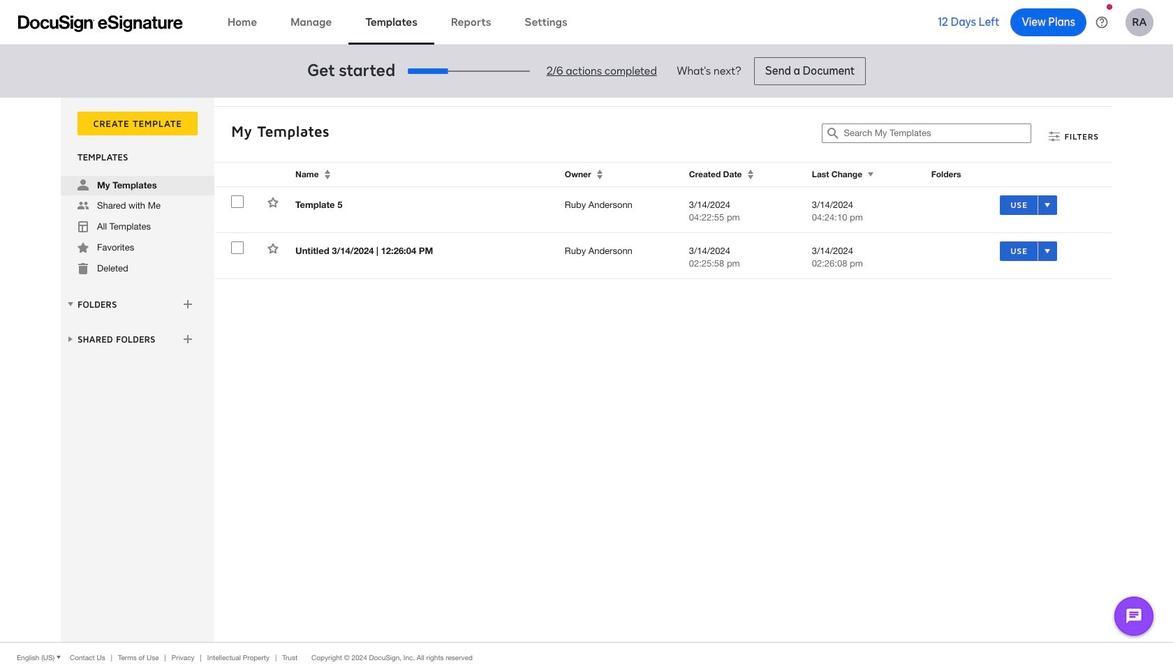 Task type: vqa. For each thing, say whether or not it's contained in the screenshot.
More Info region
yes



Task type: describe. For each thing, give the bounding box(es) containing it.
add template 5 to favorites image
[[268, 197, 279, 208]]

view shared folders image
[[65, 334, 76, 345]]

docusign esignature image
[[18, 15, 183, 32]]

trash image
[[78, 263, 89, 275]]

star filled image
[[78, 242, 89, 254]]

more info region
[[0, 643, 1174, 673]]



Task type: locate. For each thing, give the bounding box(es) containing it.
Search My Templates text field
[[844, 124, 1031, 143]]

user image
[[78, 180, 89, 191]]

templates image
[[78, 221, 89, 233]]

add untitled 3/14/2024 | 12:26:04 pm to favorites image
[[268, 243, 279, 254]]

view folders image
[[65, 299, 76, 310]]

shared image
[[78, 200, 89, 212]]

secondary navigation region
[[61, 98, 1116, 643]]



